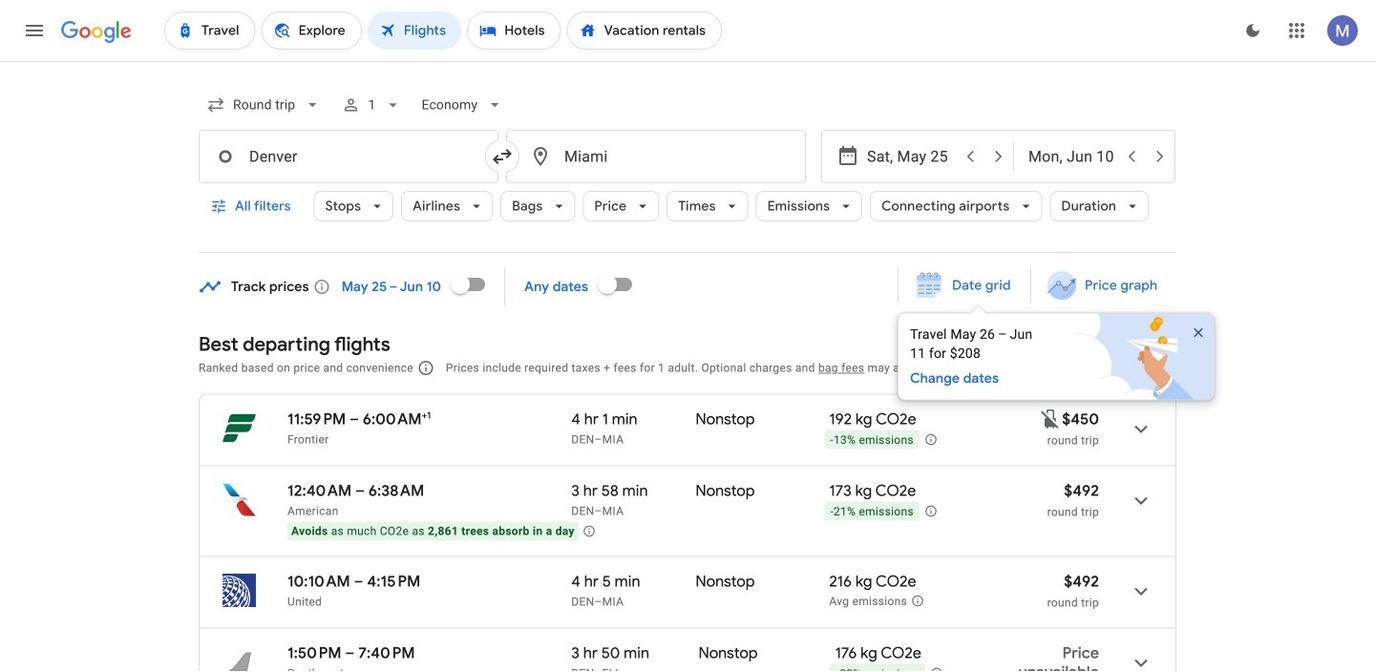 Task type: describe. For each thing, give the bounding box(es) containing it.
avoids as much co2e as 2861 trees absorb in a day. learn more about this calculation. image
[[582, 525, 596, 538]]

total duration 4 hr 5 min. element
[[571, 573, 696, 595]]

carbon emissions estimate: 216 kilograms. average emissions. learn more about this emissions estimate image
[[911, 595, 925, 608]]

learn more about ranking image
[[417, 360, 434, 377]]

main menu image
[[23, 19, 46, 42]]

Departure time: 12:40 AM. text field
[[287, 481, 352, 501]]

nonstop flight. element for the 'total duration 4 hr 1 min.' element
[[696, 410, 755, 432]]

change appearance image
[[1230, 8, 1276, 53]]

Departure time: 11:59 PM. text field
[[287, 410, 346, 429]]

nonstop flight. element for total duration 4 hr 5 min. element
[[696, 573, 755, 595]]

carbon emissions estimate: 176 kilograms. -20% emissions. learn more about this emissions estimate image
[[930, 667, 944, 671]]

carbon emissions estimate: 173 kilograms. -21% emissions. learn more about this emissions estimate image
[[924, 505, 938, 518]]

leaves denver international airport at 1:50 pm on saturday, may 25 and arrives at fort lauderdale-hollywood international airport at 7:40 pm on saturday, may 25. element
[[287, 644, 415, 663]]

this price for this flight doesn't include overhead bin access. if you need a carry-on bag, use the bags filter to update prices. image
[[1039, 408, 1062, 431]]

492 US dollars text field
[[1064, 481, 1099, 501]]

nonstop flight. element for total duration 3 hr 58 min. element
[[696, 482, 755, 504]]

loading results progress bar
[[0, 61, 1375, 65]]

Departure time: 10:10 AM. text field
[[287, 572, 350, 592]]

close image
[[1191, 325, 1206, 341]]

492 US dollars text field
[[1064, 572, 1099, 592]]

Where to? text field
[[506, 130, 806, 183]]



Task type: vqa. For each thing, say whether or not it's contained in the screenshot.
$509
no



Task type: locate. For each thing, give the bounding box(es) containing it.
Arrival time: 6:00 AM on  Sunday, May 26. text field
[[363, 410, 431, 429]]

Arrival time: 7:40 PM. text field
[[358, 644, 415, 663]]

flight details. leaves denver international airport at 1:50 pm on saturday, may 25 and arrives at fort lauderdale-hollywood international airport at 7:40 pm on saturday, may 25. image
[[1118, 640, 1164, 671]]

nonstop flight. element for total duration 3 hr 50 min. "element"
[[699, 644, 758, 666]]

Arrival time: 4:15 PM. text field
[[367, 572, 421, 592]]

learn more about tracked prices image
[[313, 278, 330, 296]]

total duration 4 hr 1 min. element
[[571, 410, 696, 432]]

find the best price region
[[199, 262, 1235, 401]]

main content
[[199, 262, 1235, 671]]

total duration 3 hr 50 min. element
[[571, 644, 699, 666]]

None search field
[[199, 82, 1177, 253]]

Departure time: 1:50 PM. text field
[[287, 644, 342, 663]]

450 US dollars text field
[[1062, 410, 1099, 429]]

Where from? text field
[[199, 130, 499, 183]]

leaves denver international airport at 11:59 pm on saturday, may 25 and arrives at miami international airport at 6:00 am on sunday, may 26. element
[[287, 410, 431, 429]]

total duration 3 hr 58 min. element
[[571, 482, 696, 504]]

nonstop flight. element
[[696, 410, 755, 432], [696, 482, 755, 504], [696, 573, 755, 595], [699, 644, 758, 666]]

leaves denver international airport at 12:40 am on saturday, may 25 and arrives at miami international airport at 6:38 am on saturday, may 25. element
[[287, 481, 424, 501]]

Return text field
[[1029, 131, 1117, 182]]

carbon emissions estimate: 192 kilograms. -13% emissions. learn more about this emissions estimate image
[[924, 433, 938, 447]]

leaves denver international airport at 10:10 am on saturday, may 25 and arrives at miami international airport at 4:15 pm on saturday, may 25. element
[[287, 572, 421, 592]]

None field
[[199, 82, 330, 128], [414, 82, 512, 128], [199, 82, 330, 128], [414, 82, 512, 128]]

Departure text field
[[867, 131, 955, 182]]

swap origin and destination. image
[[491, 145, 514, 168]]

Arrival time: 6:38 AM. text field
[[369, 481, 424, 501]]



